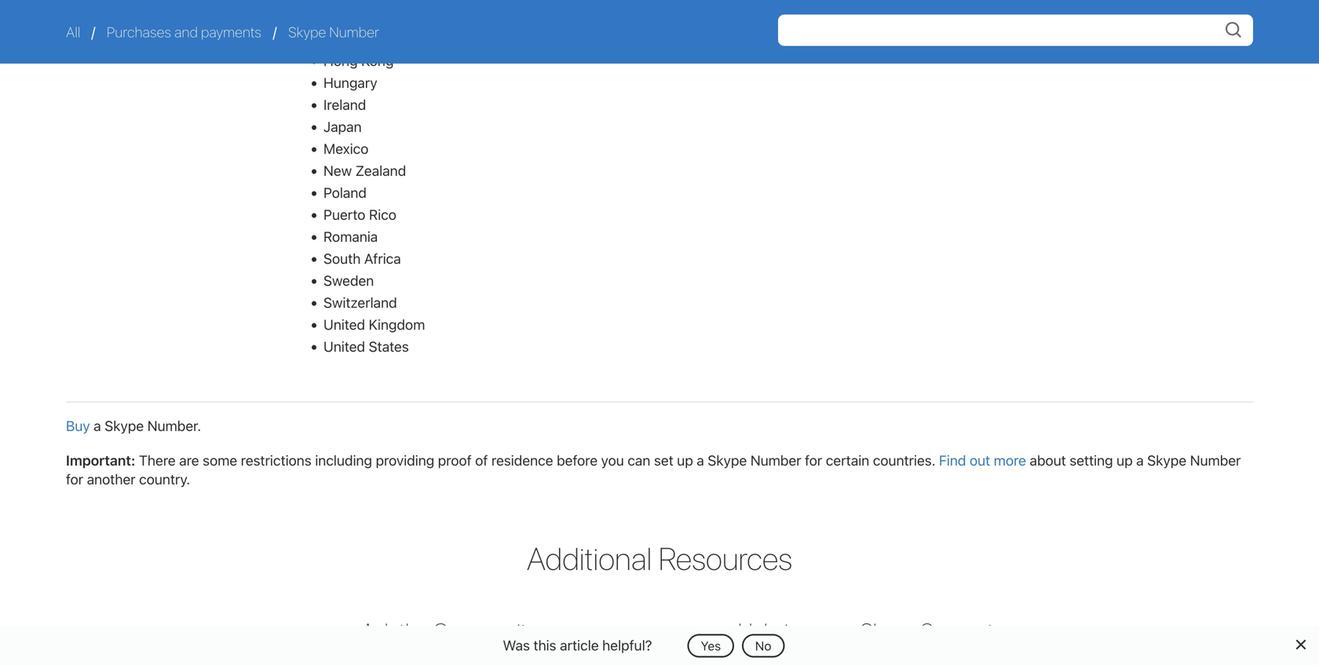 Task type: locate. For each thing, give the bounding box(es) containing it.
buy
[[66, 417, 90, 434]]

a left quick at the bottom of the page
[[877, 648, 884, 665]]

skype inside help improve skype support share your ideas with a quick survey.
[[861, 618, 917, 644]]

skype right setting
[[1148, 452, 1187, 469]]

0 horizontal spatial for
[[66, 471, 83, 488]]

improve
[[785, 618, 856, 644]]

number
[[329, 24, 379, 40], [751, 452, 802, 469], [1191, 452, 1241, 469]]

kingdom
[[369, 316, 425, 333]]

hong
[[324, 52, 358, 69]]

a
[[94, 417, 101, 434], [697, 452, 704, 469], [1137, 452, 1144, 469], [877, 648, 884, 665]]

united down switzerland
[[324, 316, 365, 333]]

certain
[[826, 452, 870, 469]]

yes button
[[688, 634, 735, 658]]

skype number link
[[288, 24, 379, 40]]

of
[[475, 452, 488, 469]]

conversation
[[415, 648, 496, 665]]

for left certain
[[805, 452, 823, 469]]

set
[[654, 452, 674, 469]]

1 with from the left
[[499, 648, 526, 665]]

up right set
[[677, 452, 693, 469]]

1 horizontal spatial for
[[805, 452, 823, 469]]

1 horizontal spatial with
[[847, 648, 873, 665]]

a right set
[[697, 452, 704, 469]]

kong
[[361, 52, 394, 69]]

ireland
[[324, 96, 366, 113]]

more
[[994, 452, 1027, 469]]

skype up 'important:'
[[105, 417, 144, 434]]

for
[[805, 452, 823, 469], [66, 471, 83, 488]]

with inside help improve skype support share your ideas with a quick survey.
[[847, 648, 873, 665]]

new
[[324, 162, 352, 179]]

the right join
[[391, 648, 411, 665]]

all link
[[66, 24, 84, 40]]

2 up from the left
[[1117, 452, 1133, 469]]

purchases and payments
[[107, 24, 262, 40]]

united left states
[[324, 338, 365, 355]]

2 horizontal spatial number
[[1191, 452, 1241, 469]]

2 with from the left
[[847, 648, 873, 665]]

0 vertical spatial united
[[324, 316, 365, 333]]

up
[[677, 452, 693, 469], [1117, 452, 1133, 469]]

puerto
[[324, 206, 366, 223]]

1 horizontal spatial number
[[751, 452, 802, 469]]

a inside about setting up a skype number for another country.
[[1137, 452, 1144, 469]]

up right setting
[[1117, 452, 1133, 469]]

the right the ask
[[399, 618, 428, 644]]

country.
[[139, 471, 190, 488]]

share
[[738, 648, 775, 665]]

with right ideas
[[847, 648, 873, 665]]

for down 'important:'
[[66, 471, 83, 488]]

None text field
[[779, 15, 1254, 46]]

skype right set
[[708, 452, 747, 469]]

payments
[[201, 24, 262, 40]]

buy a skype number.
[[66, 417, 201, 434]]

1 vertical spatial for
[[66, 471, 83, 488]]

customers.
[[566, 648, 637, 665]]

article
[[560, 637, 599, 654]]

a right buy "link" at the bottom left of page
[[94, 417, 101, 434]]

residence
[[492, 452, 553, 469]]

states
[[369, 338, 409, 355]]

find
[[939, 452, 966, 469]]

was this article helpful?
[[503, 637, 652, 654]]

support
[[921, 618, 994, 644]]

proof
[[438, 452, 472, 469]]

1 up from the left
[[677, 452, 693, 469]]

1 vertical spatial united
[[324, 338, 365, 355]]

1 horizontal spatial up
[[1117, 452, 1133, 469]]

1 vertical spatial the
[[391, 648, 411, 665]]

you
[[601, 452, 624, 469]]

2 united from the top
[[324, 338, 365, 355]]

help improve skype support share your ideas with a quick survey.
[[738, 618, 994, 665]]

africa
[[364, 250, 401, 267]]

rico
[[369, 206, 397, 223]]

0 horizontal spatial with
[[499, 648, 526, 665]]

community
[[433, 618, 537, 644]]

no
[[756, 639, 772, 654]]

finland
[[324, 8, 369, 25]]

0 vertical spatial for
[[805, 452, 823, 469]]

there
[[139, 452, 176, 469]]

additional resources
[[527, 540, 793, 577]]

restrictions
[[241, 452, 312, 469]]

and
[[174, 24, 198, 40]]

number inside about setting up a skype number for another country.
[[1191, 452, 1241, 469]]

a right setting
[[1137, 452, 1144, 469]]

skype up quick at the bottom of the page
[[861, 618, 917, 644]]

skype inside about setting up a skype number for another country.
[[1148, 452, 1187, 469]]

your
[[778, 648, 806, 665]]

the
[[399, 618, 428, 644], [391, 648, 411, 665]]

with
[[499, 648, 526, 665], [847, 648, 873, 665]]

all
[[66, 24, 84, 40]]

united
[[324, 316, 365, 333], [324, 338, 365, 355]]

with left other
[[499, 648, 526, 665]]

skype
[[288, 24, 326, 40], [105, 417, 144, 434], [708, 452, 747, 469], [1148, 452, 1187, 469], [861, 618, 917, 644]]

no button
[[742, 634, 785, 658]]

france
[[324, 30, 367, 47]]

about
[[1030, 452, 1067, 469]]

0 horizontal spatial up
[[677, 452, 693, 469]]



Task type: vqa. For each thing, say whether or not it's contained in the screenshot.
or to the left
no



Task type: describe. For each thing, give the bounding box(es) containing it.
with inside the ask the community join the conversation with other customers.
[[499, 648, 526, 665]]

buy link
[[66, 417, 90, 434]]

purchases and payments link
[[107, 24, 262, 40]]

yes
[[701, 639, 721, 654]]

this
[[534, 637, 557, 654]]

poland
[[324, 184, 367, 201]]

can
[[628, 452, 651, 469]]

a inside help improve skype support share your ideas with a quick survey.
[[877, 648, 884, 665]]

up inside about setting up a skype number for another country.
[[1117, 452, 1133, 469]]

finland france hong kong hungary ireland japan mexico new zealand poland puerto rico romania south africa sweden switzerland united kingdom united states
[[324, 8, 425, 355]]

important: there are some restrictions including providing proof of residence before you can set up a skype number for certain countries. find out more
[[66, 452, 1027, 469]]

switzerland
[[324, 294, 397, 311]]

survey.
[[926, 648, 970, 665]]

japan
[[324, 118, 362, 135]]

join
[[361, 648, 388, 665]]

1 united from the top
[[324, 316, 365, 333]]

before
[[557, 452, 598, 469]]

for inside about setting up a skype number for another country.
[[66, 471, 83, 488]]

south
[[324, 250, 361, 267]]

purchases
[[107, 24, 171, 40]]

number.
[[147, 417, 201, 434]]

0 vertical spatial the
[[399, 618, 428, 644]]

additional
[[527, 540, 652, 577]]

skype number
[[288, 24, 379, 40]]

helpful?
[[603, 637, 652, 654]]

out
[[970, 452, 991, 469]]

resources
[[659, 540, 793, 577]]

other
[[529, 648, 563, 665]]

find out more link
[[939, 452, 1027, 469]]

ask the community join the conversation with other customers.
[[361, 618, 637, 665]]

some
[[203, 452, 237, 469]]

romania
[[324, 228, 378, 245]]

another
[[87, 471, 136, 488]]

ask
[[361, 618, 395, 644]]

was
[[503, 637, 530, 654]]

setting
[[1070, 452, 1114, 469]]

hungary
[[324, 74, 378, 91]]

including
[[315, 452, 372, 469]]

ideas
[[810, 648, 843, 665]]

skype up the hong
[[288, 24, 326, 40]]

help
[[738, 618, 780, 644]]

mexico
[[324, 140, 369, 157]]

zealand
[[356, 162, 406, 179]]

providing
[[376, 452, 435, 469]]

dismiss the survey image
[[1295, 639, 1307, 651]]

0 horizontal spatial number
[[329, 24, 379, 40]]

are
[[179, 452, 199, 469]]

important:
[[66, 452, 135, 469]]

about setting up a skype number for another country.
[[66, 452, 1241, 488]]

sweden
[[324, 272, 374, 289]]

quick
[[888, 648, 922, 665]]

countries.
[[873, 452, 936, 469]]



